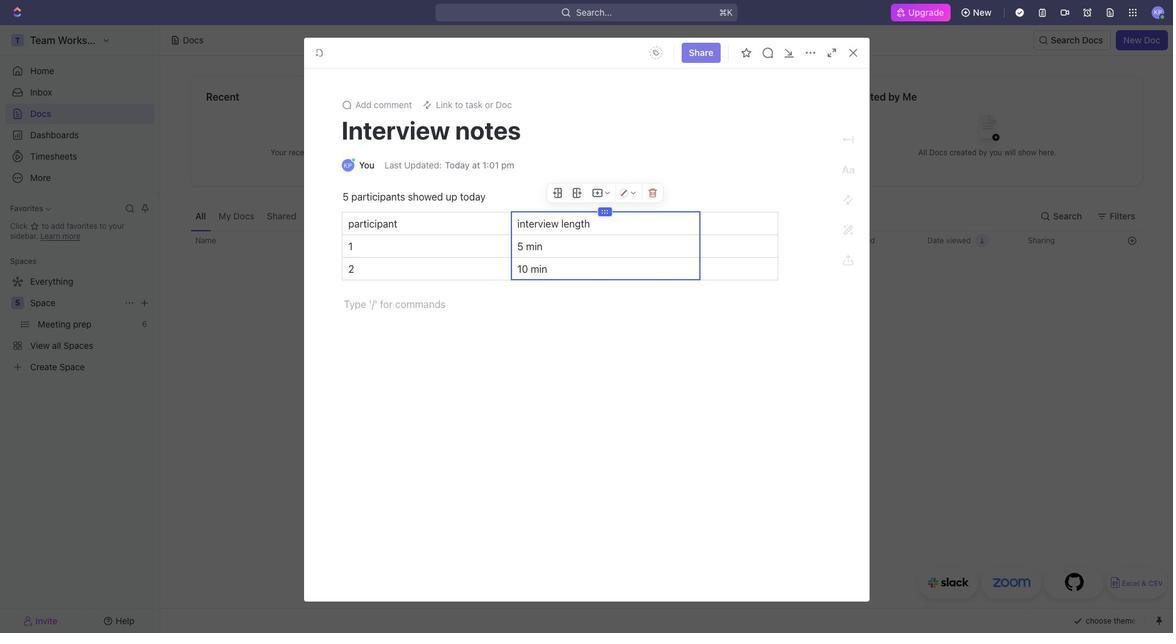 Task type: describe. For each thing, give the bounding box(es) containing it.
doc
[[1145, 35, 1161, 45]]

participants
[[352, 191, 406, 202]]

your
[[109, 221, 124, 231]]

spaces
[[10, 257, 37, 266]]

&
[[1142, 579, 1147, 588]]

no recent docs image
[[321, 105, 371, 155]]

new doc
[[1124, 35, 1161, 45]]

inbox
[[30, 87, 52, 97]]

new doc button
[[1117, 30, 1169, 50]]

today
[[460, 191, 486, 202]]

1 here. from the left
[[403, 147, 421, 157]]

created
[[848, 91, 887, 102]]

search button
[[1036, 206, 1090, 226]]

all docs created by you will show here.
[[919, 147, 1057, 157]]

5 participants showed up today
[[343, 191, 486, 202]]

archived button
[[455, 201, 502, 231]]

dashboards
[[30, 130, 79, 140]]

my
[[219, 210, 231, 221]]

date for date viewed
[[928, 236, 945, 245]]

comment
[[374, 99, 412, 110]]

invite
[[36, 615, 57, 626]]

5 for 5 participants showed up today
[[343, 191, 349, 202]]

your recently opened docs will show here.
[[271, 147, 421, 157]]

csv
[[1149, 579, 1164, 588]]

all for all
[[196, 210, 206, 221]]

assigned button
[[404, 201, 453, 231]]

learn more link
[[40, 231, 81, 241]]

viewed
[[947, 236, 972, 245]]

10 min
[[518, 263, 548, 275]]

sharing
[[1029, 236, 1056, 245]]

sidebar navigation
[[0, 25, 160, 633]]

you
[[990, 147, 1003, 157]]

s
[[15, 298, 20, 307]]

2 here. from the left
[[1039, 147, 1057, 157]]

excel
[[1123, 579, 1140, 588]]

2 will from the left
[[1005, 147, 1017, 157]]

last updated: today at 1:01 pm
[[385, 160, 515, 170]]

min for 5 min
[[526, 241, 543, 252]]

docs inside the sidebar navigation
[[30, 108, 51, 119]]

to add favorites to your sidebar.
[[10, 221, 124, 241]]

timesheets link
[[5, 147, 155, 167]]

length
[[562, 218, 590, 230]]

2 show from the left
[[1019, 147, 1037, 157]]

interview
[[518, 218, 559, 230]]

space, , element
[[11, 297, 24, 309]]

notes
[[456, 115, 521, 145]]

updated:
[[404, 160, 442, 170]]

workspace
[[351, 210, 397, 221]]

search docs button
[[1034, 30, 1112, 50]]

2
[[349, 263, 355, 275]]

date updated
[[827, 236, 876, 245]]

favorites button
[[5, 201, 56, 216]]

search...
[[577, 7, 612, 18]]

invite user image
[[23, 615, 33, 627]]

workspace button
[[346, 201, 402, 231]]

1 horizontal spatial by
[[979, 147, 988, 157]]

inbox link
[[5, 82, 155, 102]]

date updated button
[[820, 231, 883, 251]]

click
[[10, 221, 30, 231]]

new for new
[[974, 7, 992, 18]]

learn more
[[40, 231, 81, 241]]

assigned
[[410, 210, 448, 221]]

upgrade
[[909, 7, 945, 18]]

favorites
[[67, 221, 97, 231]]

today
[[445, 160, 470, 170]]

upgrade link
[[891, 4, 951, 21]]

my docs
[[219, 210, 255, 221]]

docs inside 'button'
[[233, 210, 255, 221]]

excel & csv link
[[1108, 567, 1168, 599]]

last
[[385, 160, 402, 170]]

date for date updated
[[827, 236, 844, 245]]

2 row from the top
[[191, 299, 1144, 465]]

at
[[472, 160, 480, 170]]

created
[[950, 147, 977, 157]]

home link
[[5, 61, 155, 81]]

5 min
[[518, 241, 543, 252]]



Task type: vqa. For each thing, say whether or not it's contained in the screenshot.


Task type: locate. For each thing, give the bounding box(es) containing it.
me
[[903, 91, 918, 102]]

2 to from the left
[[100, 221, 107, 231]]

recently
[[289, 147, 318, 157]]

⌘k
[[720, 7, 733, 18]]

row
[[191, 231, 1144, 251], [191, 299, 1144, 465]]

recent
[[206, 91, 240, 102]]

add comment
[[356, 99, 412, 110]]

2 date from the left
[[928, 236, 945, 245]]

search inside search docs button
[[1052, 35, 1081, 45]]

pm
[[502, 160, 515, 170]]

participant
[[349, 218, 398, 230]]

all left my
[[196, 210, 206, 221]]

0 horizontal spatial date
[[827, 236, 844, 245]]

5 left the "participants"
[[343, 191, 349, 202]]

new button
[[956, 3, 1000, 23]]

by left you
[[979, 147, 988, 157]]

more
[[62, 231, 81, 241]]

docs inside button
[[1083, 35, 1104, 45]]

0 vertical spatial search
[[1052, 35, 1081, 45]]

1 date from the left
[[827, 236, 844, 245]]

tags
[[682, 236, 698, 245]]

1 horizontal spatial date
[[928, 236, 945, 245]]

date left updated
[[827, 236, 844, 245]]

excel & csv
[[1123, 579, 1164, 588]]

10
[[518, 263, 528, 275]]

1 horizontal spatial show
[[1019, 147, 1037, 157]]

share
[[689, 47, 714, 58]]

all for all docs created by you will show here.
[[919, 147, 928, 157]]

0 horizontal spatial 5
[[343, 191, 349, 202]]

show up last on the top
[[383, 147, 401, 157]]

add
[[51, 221, 65, 231]]

to up learn
[[42, 221, 49, 231]]

date viewed
[[928, 236, 972, 245]]

1:01
[[483, 160, 499, 170]]

my docs button
[[214, 201, 260, 231]]

date viewed button
[[921, 231, 997, 251]]

min up 10 min
[[526, 241, 543, 252]]

1 vertical spatial new
[[1124, 35, 1143, 45]]

search for search
[[1054, 210, 1083, 221]]

space link
[[30, 293, 119, 313]]

1 horizontal spatial will
[[1005, 147, 1017, 157]]

1 horizontal spatial new
[[1124, 35, 1143, 45]]

by left me on the top of page
[[889, 91, 901, 102]]

dashboards link
[[5, 125, 155, 145]]

will right you
[[1005, 147, 1017, 157]]

new left doc
[[1124, 35, 1143, 45]]

table containing name
[[191, 231, 1144, 465]]

interview notes
[[342, 115, 521, 145]]

home
[[30, 65, 54, 76]]

sidebar.
[[10, 231, 38, 241]]

1 row from the top
[[191, 231, 1144, 251]]

0 horizontal spatial by
[[889, 91, 901, 102]]

date left the viewed
[[928, 236, 945, 245]]

0 horizontal spatial all
[[196, 210, 206, 221]]

timesheets
[[30, 151, 77, 162]]

1 vertical spatial row
[[191, 299, 1144, 465]]

none image
[[620, 189, 628, 197]]

docs link
[[5, 104, 155, 124]]

0 vertical spatial by
[[889, 91, 901, 102]]

0 vertical spatial row
[[191, 231, 1144, 251]]

search docs
[[1052, 35, 1104, 45]]

shared
[[267, 210, 297, 221]]

new
[[974, 7, 992, 18], [1124, 35, 1143, 45]]

0 vertical spatial new
[[974, 7, 992, 18]]

space
[[30, 297, 56, 308]]

show
[[383, 147, 401, 157], [1019, 147, 1037, 157]]

invite button
[[5, 612, 76, 630]]

created by me
[[848, 91, 918, 102]]

0 horizontal spatial here.
[[403, 147, 421, 157]]

no created by me docs image
[[963, 105, 1013, 155]]

showed
[[408, 191, 443, 202]]

1 will from the left
[[369, 147, 380, 157]]

all
[[919, 147, 928, 157], [196, 210, 206, 221]]

date
[[827, 236, 844, 245], [928, 236, 945, 245]]

new right 'upgrade'
[[974, 7, 992, 18]]

tab list
[[191, 201, 502, 231]]

up
[[446, 191, 458, 202]]

1 vertical spatial all
[[196, 210, 206, 221]]

1 horizontal spatial all
[[919, 147, 928, 157]]

1 horizontal spatial here.
[[1039, 147, 1057, 157]]

here. up updated: on the top of page
[[403, 147, 421, 157]]

min right 10
[[531, 263, 548, 275]]

updated
[[846, 236, 876, 245]]

table
[[191, 231, 1144, 465]]

all inside all button
[[196, 210, 206, 221]]

archived
[[460, 210, 497, 221]]

5 up 10
[[518, 241, 524, 252]]

1 vertical spatial by
[[979, 147, 988, 157]]

search for search docs
[[1052, 35, 1081, 45]]

to left your
[[100, 221, 107, 231]]

0 vertical spatial min
[[526, 241, 543, 252]]

learn
[[40, 231, 60, 241]]

0 horizontal spatial show
[[383, 147, 401, 157]]

show right you
[[1019, 147, 1037, 157]]

5 for 5 min
[[518, 241, 524, 252]]

0 horizontal spatial will
[[369, 147, 380, 157]]

interview
[[342, 115, 450, 145]]

1 to from the left
[[42, 221, 49, 231]]

0 horizontal spatial new
[[974, 7, 992, 18]]

1 vertical spatial 5
[[518, 241, 524, 252]]

all left created
[[919, 147, 928, 157]]

here. right you
[[1039, 147, 1057, 157]]

your
[[271, 147, 287, 157]]

0 vertical spatial 5
[[343, 191, 349, 202]]

search inside search button
[[1054, 210, 1083, 221]]

all button
[[191, 201, 211, 231]]

1 show from the left
[[383, 147, 401, 157]]

1 vertical spatial search
[[1054, 210, 1083, 221]]

1 horizontal spatial to
[[100, 221, 107, 231]]

to
[[42, 221, 49, 231], [100, 221, 107, 231]]

1
[[349, 241, 353, 252]]

1 vertical spatial min
[[531, 263, 548, 275]]

add
[[356, 99, 372, 110]]

will
[[369, 147, 380, 157], [1005, 147, 1017, 157]]

1 horizontal spatial 5
[[518, 241, 524, 252]]

interview length
[[518, 218, 590, 230]]

search
[[1052, 35, 1081, 45], [1054, 210, 1083, 221]]

tab list containing all
[[191, 201, 502, 231]]

name
[[196, 236, 216, 245]]

min
[[526, 241, 543, 252], [531, 263, 548, 275]]

shared button
[[262, 201, 302, 231]]

by
[[889, 91, 901, 102], [979, 147, 988, 157]]

opened
[[320, 147, 347, 157]]

0 horizontal spatial to
[[42, 221, 49, 231]]

row containing name
[[191, 231, 1144, 251]]

new for new doc
[[1124, 35, 1143, 45]]

min for 10 min
[[531, 263, 548, 275]]

0 vertical spatial all
[[919, 147, 928, 157]]

here.
[[403, 147, 421, 157], [1039, 147, 1057, 157]]

will down interview
[[369, 147, 380, 157]]



